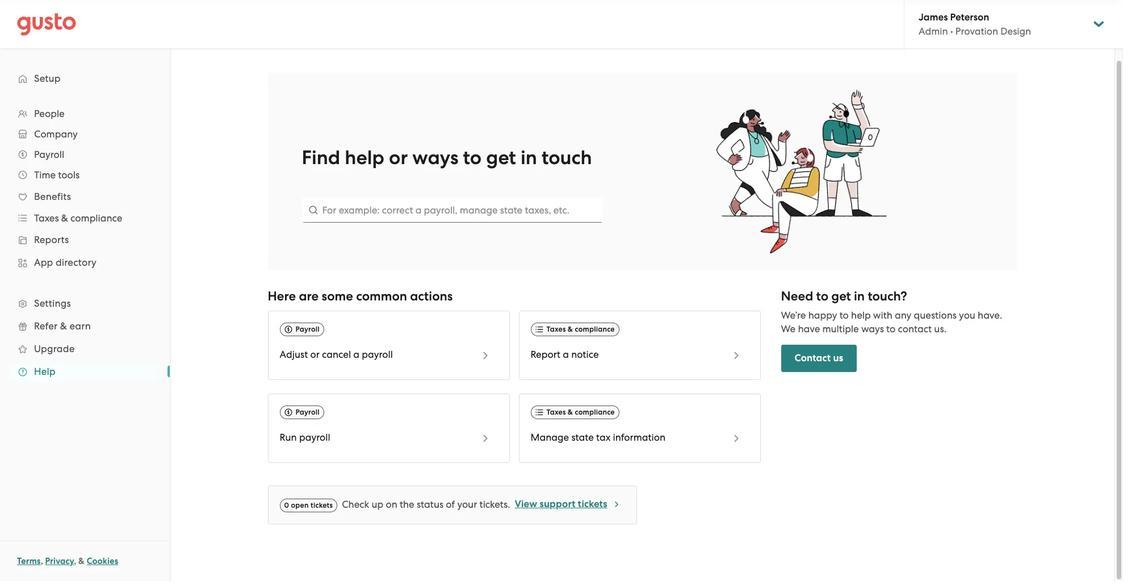Task type: vqa. For each thing, say whether or not it's contained in the screenshot.
The Party
no



Task type: describe. For each thing, give the bounding box(es) containing it.
taxes inside taxes & compliance dropdown button
[[34, 213, 59, 224]]

2 , from the left
[[74, 556, 76, 567]]

company
[[34, 128, 78, 140]]

0 horizontal spatial help
[[345, 146, 385, 169]]

payroll for adjust
[[296, 325, 320, 334]]

support
[[540, 498, 576, 510]]

tools
[[58, 169, 80, 181]]

james
[[919, 11, 949, 23]]

compliance for report
[[575, 325, 615, 334]]

compliance for manage
[[575, 408, 615, 417]]

setup link
[[11, 68, 159, 89]]

privacy link
[[45, 556, 74, 567]]

0 vertical spatial payroll
[[362, 349, 393, 360]]

0 horizontal spatial get
[[487, 146, 516, 169]]

terms , privacy , & cookies
[[17, 556, 118, 567]]

adjust or cancel a payroll
[[280, 349, 393, 360]]

tickets.
[[480, 499, 511, 510]]

upgrade link
[[11, 339, 159, 359]]

gusto navigation element
[[0, 49, 170, 401]]

james peterson admin • provation design
[[919, 11, 1032, 37]]

view support tickets
[[515, 498, 608, 510]]

time tools button
[[11, 165, 159, 185]]

some
[[322, 289, 353, 304]]

directory
[[56, 257, 97, 268]]

here
[[268, 289, 296, 304]]

admin
[[919, 26, 949, 37]]

help link
[[11, 361, 159, 382]]

time tools
[[34, 169, 80, 181]]

payroll for run
[[296, 408, 320, 417]]

& inside dropdown button
[[61, 213, 68, 224]]

upgrade
[[34, 343, 75, 355]]

taxes for manage
[[547, 408, 566, 417]]

1 horizontal spatial or
[[389, 146, 408, 169]]

2 a from the left
[[563, 349, 569, 360]]

app
[[34, 257, 53, 268]]

0 open tickets
[[284, 501, 333, 510]]

need to get in touch? we're happy to help with any questions you have. we have multiple ways to contact us.
[[782, 289, 1003, 335]]

help
[[34, 366, 56, 377]]

payroll inside dropdown button
[[34, 149, 64, 160]]

app directory
[[34, 257, 97, 268]]

0 horizontal spatial or
[[311, 349, 320, 360]]

contact us button
[[782, 345, 858, 372]]

people
[[34, 108, 65, 119]]

ways inside need to get in touch? we're happy to help with any questions you have. we have multiple ways to contact us.
[[862, 323, 885, 335]]

cancel
[[322, 349, 351, 360]]

get inside need to get in touch? we're happy to help with any questions you have. we have multiple ways to contact us.
[[832, 289, 852, 304]]

& left 'cookies' 'button'
[[78, 556, 85, 567]]

need
[[782, 289, 814, 304]]

1 , from the left
[[41, 556, 43, 567]]

benefits link
[[11, 186, 159, 207]]

& up state
[[568, 408, 573, 417]]

time
[[34, 169, 56, 181]]

you
[[960, 310, 976, 321]]

find
[[302, 146, 341, 169]]

terms link
[[17, 556, 41, 567]]

contact
[[899, 323, 933, 335]]

taxes & compliance button
[[11, 208, 159, 228]]

app directory link
[[11, 252, 159, 273]]

0 horizontal spatial payroll
[[299, 432, 331, 443]]

reports link
[[11, 230, 159, 250]]

refer & earn link
[[11, 316, 159, 336]]

touch
[[542, 146, 592, 169]]

refer & earn
[[34, 320, 91, 332]]

here are some common actions
[[268, 289, 453, 304]]

your
[[458, 499, 478, 510]]

we're
[[782, 310, 807, 321]]

have.
[[979, 310, 1003, 321]]

questions
[[915, 310, 957, 321]]

us.
[[935, 323, 947, 335]]

we
[[782, 323, 796, 335]]

have
[[799, 323, 821, 335]]

& left earn on the left bottom
[[60, 320, 67, 332]]

run
[[280, 432, 297, 443]]

actions
[[410, 289, 453, 304]]

common
[[356, 289, 407, 304]]

report
[[531, 349, 561, 360]]

notice
[[572, 349, 599, 360]]

check
[[342, 499, 370, 510]]

setup
[[34, 73, 61, 84]]

of
[[446, 499, 455, 510]]



Task type: locate. For each thing, give the bounding box(es) containing it.
1 horizontal spatial get
[[832, 289, 852, 304]]

1 vertical spatial ways
[[862, 323, 885, 335]]

terms
[[17, 556, 41, 567]]

0 horizontal spatial ,
[[41, 556, 43, 567]]

tickets right support
[[578, 498, 608, 510]]

help
[[345, 146, 385, 169], [852, 310, 872, 321]]

2 vertical spatial compliance
[[575, 408, 615, 417]]

any
[[896, 310, 912, 321]]

are
[[299, 289, 319, 304]]

up
[[372, 499, 384, 510]]

0 vertical spatial ways
[[413, 146, 459, 169]]

company button
[[11, 124, 159, 144]]

view
[[515, 498, 538, 510]]

refer
[[34, 320, 58, 332]]

state
[[572, 432, 594, 443]]

0 vertical spatial in
[[521, 146, 537, 169]]

0 vertical spatial compliance
[[71, 213, 122, 224]]

payroll up run payroll at the bottom left of the page
[[296, 408, 320, 417]]

& down benefits
[[61, 213, 68, 224]]

reports
[[34, 234, 69, 245]]

taxes for report
[[547, 325, 566, 334]]

in inside need to get in touch? we're happy to help with any questions you have. we have multiple ways to contact us.
[[855, 289, 865, 304]]

settings link
[[11, 293, 159, 314]]

•
[[951, 26, 954, 37]]

taxes & compliance down benefits link
[[34, 213, 122, 224]]

privacy
[[45, 556, 74, 567]]

taxes
[[34, 213, 59, 224], [547, 325, 566, 334], [547, 408, 566, 417]]

,
[[41, 556, 43, 567], [74, 556, 76, 567]]

1 vertical spatial get
[[832, 289, 852, 304]]

0 horizontal spatial a
[[354, 349, 360, 360]]

taxes & compliance up state
[[547, 408, 615, 417]]

0 vertical spatial get
[[487, 146, 516, 169]]

to up happy
[[817, 289, 829, 304]]

1 vertical spatial help
[[852, 310, 872, 321]]

in left touch
[[521, 146, 537, 169]]

list
[[0, 103, 170, 383]]

1 horizontal spatial ,
[[74, 556, 76, 567]]

taxes & compliance
[[34, 213, 122, 224], [547, 325, 615, 334], [547, 408, 615, 417]]

help inside need to get in touch? we're happy to help with any questions you have. we have multiple ways to contact us.
[[852, 310, 872, 321]]

payroll
[[34, 149, 64, 160], [296, 325, 320, 334], [296, 408, 320, 417]]

view support tickets link
[[515, 498, 622, 513]]

to down with
[[887, 323, 896, 335]]

find help or ways to get in touch
[[302, 146, 592, 169]]

compliance inside taxes & compliance dropdown button
[[71, 213, 122, 224]]

to
[[463, 146, 482, 169], [817, 289, 829, 304], [840, 310, 849, 321], [887, 323, 896, 335]]

settings
[[34, 298, 71, 309]]

tickets for view support tickets
[[578, 498, 608, 510]]

&
[[61, 213, 68, 224], [60, 320, 67, 332], [568, 325, 573, 334], [568, 408, 573, 417], [78, 556, 85, 567]]

taxes & compliance inside taxes & compliance dropdown button
[[34, 213, 122, 224]]

taxes & compliance for manage
[[547, 408, 615, 417]]

in
[[521, 146, 537, 169], [855, 289, 865, 304]]

1 horizontal spatial in
[[855, 289, 865, 304]]

0 horizontal spatial in
[[521, 146, 537, 169]]

taxes up the report a notice
[[547, 325, 566, 334]]

cookies button
[[87, 555, 118, 568]]

help right find
[[345, 146, 385, 169]]

1 vertical spatial taxes
[[547, 325, 566, 334]]

0 horizontal spatial ways
[[413, 146, 459, 169]]

1 vertical spatial payroll
[[296, 325, 320, 334]]

payroll up adjust
[[296, 325, 320, 334]]

, left privacy
[[41, 556, 43, 567]]

contact
[[795, 352, 832, 364]]

us
[[834, 352, 844, 364]]

compliance up 'manage state tax information' at bottom
[[575, 408, 615, 417]]

design
[[1001, 26, 1032, 37]]

1 horizontal spatial help
[[852, 310, 872, 321]]

ways up for example: correct a payroll, manage state taxes, etc. field
[[413, 146, 459, 169]]

& up the report a notice
[[568, 325, 573, 334]]

payroll
[[362, 349, 393, 360], [299, 432, 331, 443]]

0 vertical spatial help
[[345, 146, 385, 169]]

a
[[354, 349, 360, 360], [563, 349, 569, 360]]

2 vertical spatial payroll
[[296, 408, 320, 417]]

multiple
[[823, 323, 860, 335]]

2 vertical spatial taxes & compliance
[[547, 408, 615, 417]]

2 vertical spatial taxes
[[547, 408, 566, 417]]

a right cancel
[[354, 349, 360, 360]]

0 vertical spatial taxes
[[34, 213, 59, 224]]

1 horizontal spatial a
[[563, 349, 569, 360]]

compliance up 'notice' at the bottom right
[[575, 325, 615, 334]]

tickets for 0 open tickets
[[311, 501, 333, 510]]

manage
[[531, 432, 569, 443]]

provation
[[956, 26, 999, 37]]

1 horizontal spatial payroll
[[362, 349, 393, 360]]

adjust
[[280, 349, 308, 360]]

For example: correct a payroll, manage state taxes, etc. field
[[302, 198, 603, 223]]

cookies
[[87, 556, 118, 567]]

0 vertical spatial taxes & compliance
[[34, 213, 122, 224]]

taxes & compliance for report
[[547, 325, 615, 334]]

1 vertical spatial taxes & compliance
[[547, 325, 615, 334]]

information
[[613, 432, 666, 443]]

touch?
[[868, 289, 908, 304]]

run payroll
[[280, 432, 331, 443]]

list containing people
[[0, 103, 170, 383]]

0 horizontal spatial tickets
[[311, 501, 333, 510]]

or
[[389, 146, 408, 169], [311, 349, 320, 360]]

home image
[[17, 13, 76, 36]]

0
[[284, 501, 289, 510]]

check up on the status of your tickets.
[[342, 499, 511, 510]]

open
[[291, 501, 309, 510]]

peterson
[[951, 11, 990, 23]]

status
[[417, 499, 444, 510]]

contact us
[[795, 352, 844, 364]]

payroll up time
[[34, 149, 64, 160]]

on
[[386, 499, 398, 510]]

to up the "multiple"
[[840, 310, 849, 321]]

benefits
[[34, 191, 71, 202]]

1 a from the left
[[354, 349, 360, 360]]

1 vertical spatial in
[[855, 289, 865, 304]]

1 vertical spatial compliance
[[575, 325, 615, 334]]

get
[[487, 146, 516, 169], [832, 289, 852, 304]]

tickets
[[578, 498, 608, 510], [311, 501, 333, 510]]

to up for example: correct a payroll, manage state taxes, etc. field
[[463, 146, 482, 169]]

in left touch?
[[855, 289, 865, 304]]

report a notice
[[531, 349, 599, 360]]

, left cookies
[[74, 556, 76, 567]]

earn
[[70, 320, 91, 332]]

taxes up manage
[[547, 408, 566, 417]]

taxes up reports
[[34, 213, 59, 224]]

tickets right open
[[311, 501, 333, 510]]

tax
[[597, 432, 611, 443]]

a left 'notice' at the bottom right
[[563, 349, 569, 360]]

people button
[[11, 103, 159, 124]]

payroll right cancel
[[362, 349, 393, 360]]

1 horizontal spatial ways
[[862, 323, 885, 335]]

compliance down benefits link
[[71, 213, 122, 224]]

1 vertical spatial payroll
[[299, 432, 331, 443]]

0 vertical spatial or
[[389, 146, 408, 169]]

help left with
[[852, 310, 872, 321]]

compliance
[[71, 213, 122, 224], [575, 325, 615, 334], [575, 408, 615, 417]]

payroll right run
[[299, 432, 331, 443]]

ways down with
[[862, 323, 885, 335]]

1 horizontal spatial tickets
[[578, 498, 608, 510]]

with
[[874, 310, 893, 321]]

taxes & compliance up 'notice' at the bottom right
[[547, 325, 615, 334]]

payroll button
[[11, 144, 159, 165]]

0 vertical spatial payroll
[[34, 149, 64, 160]]

manage state tax information
[[531, 432, 666, 443]]

happy
[[809, 310, 838, 321]]

1 vertical spatial or
[[311, 349, 320, 360]]



